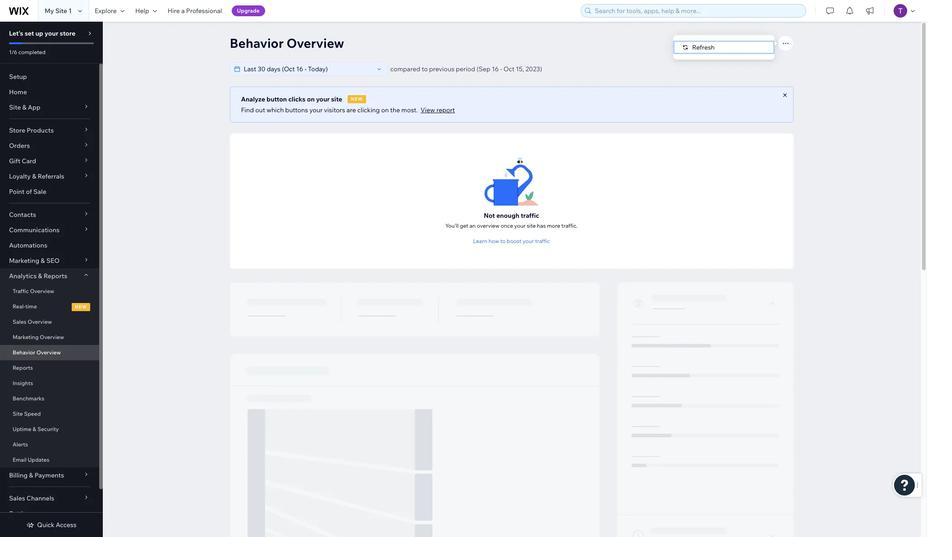 Task type: locate. For each thing, give the bounding box(es) containing it.
more
[[548, 222, 561, 229]]

marketing inside popup button
[[9, 257, 39, 265]]

traffic down has
[[536, 238, 551, 245]]

1 horizontal spatial new
[[351, 96, 363, 102]]

None field
[[241, 63, 374, 75]]

sales channels button
[[0, 491, 99, 506]]

overview for sales overview "link"
[[28, 319, 52, 325]]

& for uptime
[[33, 426, 36, 433]]

your right once
[[515, 222, 526, 229]]

point of sale link
[[0, 184, 99, 199]]

access
[[56, 521, 77, 529]]

boost
[[507, 238, 522, 245]]

1 vertical spatial behavior overview
[[13, 349, 61, 356]]

reports up insights
[[13, 365, 33, 371]]

0 vertical spatial traffic
[[521, 211, 540, 220]]

email updates
[[13, 457, 49, 464]]

loyalty & referrals button
[[0, 169, 99, 184]]

overview for behavior overview "link"
[[37, 349, 61, 356]]

sale
[[33, 188, 46, 196]]

enough
[[497, 211, 520, 220]]

& left the app
[[22, 103, 26, 111]]

1
[[69, 7, 72, 15]]

let's set up your store
[[9, 29, 76, 37]]

& inside the analytics & reports popup button
[[38, 272, 42, 280]]

sales inside popup button
[[9, 495, 25, 503]]

on right clicks
[[307, 95, 315, 103]]

updates
[[28, 457, 49, 464]]

0 horizontal spatial behavior overview
[[13, 349, 61, 356]]

compared to previous period (sep 16 - oct 15, 2023)
[[391, 65, 543, 73]]

1 horizontal spatial reports
[[44, 272, 67, 280]]

0 vertical spatial behavior overview
[[230, 35, 345, 51]]

how
[[489, 238, 500, 245]]

& left seo
[[41, 257, 45, 265]]

site down the home
[[9, 103, 21, 111]]

automations link
[[0, 238, 99, 253]]

sales down real-
[[13, 319, 26, 325]]

overview
[[287, 35, 345, 51], [30, 288, 54, 295], [28, 319, 52, 325], [40, 334, 64, 341], [37, 349, 61, 356]]

clicking
[[358, 106, 380, 114]]

& inside loyalty & referrals dropdown button
[[32, 172, 36, 181]]

uptime & security link
[[0, 422, 99, 437]]

traffic up has
[[521, 211, 540, 220]]

find
[[241, 106, 254, 114]]

& inside billing & payments dropdown button
[[29, 472, 33, 480]]

16
[[492, 65, 499, 73]]

new up the are
[[351, 96, 363, 102]]

0 horizontal spatial on
[[307, 95, 315, 103]]

0 horizontal spatial site
[[331, 95, 343, 103]]

1 horizontal spatial on
[[382, 106, 389, 114]]

marketing & seo
[[9, 257, 60, 265]]

& for marketing
[[41, 257, 45, 265]]

seo
[[46, 257, 60, 265]]

site left 1
[[55, 7, 67, 15]]

marketing & seo button
[[0, 253, 99, 269]]

my site 1
[[45, 7, 72, 15]]

buttons
[[286, 106, 308, 114]]

& right billing
[[29, 472, 33, 480]]

site speed
[[13, 411, 41, 417]]

sales channels
[[9, 495, 54, 503]]

0 vertical spatial to
[[422, 65, 428, 73]]

0 vertical spatial site
[[55, 7, 67, 15]]

2023)
[[526, 65, 543, 73]]

learn how to boost your traffic link
[[474, 237, 551, 245]]

site left has
[[527, 222, 536, 229]]

behavior overview
[[230, 35, 345, 51], [13, 349, 61, 356]]

1 vertical spatial new
[[75, 304, 87, 310]]

sales up settings
[[9, 495, 25, 503]]

traffic
[[13, 288, 29, 295]]

compared
[[391, 65, 421, 73]]

to right how
[[501, 238, 506, 245]]

0 vertical spatial sales
[[13, 319, 26, 325]]

your right up
[[45, 29, 58, 37]]

your for learn
[[523, 238, 534, 245]]

billing & payments button
[[0, 468, 99, 483]]

you'll
[[446, 222, 459, 229]]

home
[[9, 88, 27, 96]]

0 horizontal spatial reports
[[13, 365, 33, 371]]

time
[[25, 303, 37, 310]]

your left visitors
[[310, 106, 323, 114]]

settings
[[9, 510, 34, 518]]

traffic overview
[[13, 288, 54, 295]]

new up sales overview "link"
[[75, 304, 87, 310]]

automations
[[9, 241, 47, 250]]

0 horizontal spatial behavior
[[13, 349, 35, 356]]

store products button
[[0, 123, 99, 138]]

behavior overview link
[[0, 345, 99, 361]]

sales
[[13, 319, 26, 325], [9, 495, 25, 503]]

sales inside "link"
[[13, 319, 26, 325]]

traffic overview link
[[0, 284, 99, 299]]

sales overview
[[13, 319, 52, 325]]

insights link
[[0, 376, 99, 391]]

1 horizontal spatial to
[[501, 238, 506, 245]]

new inside sidebar element
[[75, 304, 87, 310]]

0 vertical spatial new
[[351, 96, 363, 102]]

1 horizontal spatial site
[[527, 222, 536, 229]]

gift card button
[[0, 153, 99, 169]]

marketing up analytics
[[9, 257, 39, 265]]

your for analyze
[[316, 95, 330, 103]]

your right 'boost' on the right top of page
[[523, 238, 534, 245]]

1 vertical spatial marketing
[[13, 334, 39, 341]]

1 vertical spatial sales
[[9, 495, 25, 503]]

traffic.
[[562, 222, 578, 229]]

Search for tools, apps, help & more... field
[[593, 5, 804, 17]]

1 horizontal spatial behavior overview
[[230, 35, 345, 51]]

site left speed in the bottom left of the page
[[13, 411, 23, 417]]

contacts
[[9, 211, 36, 219]]

& for site
[[22, 103, 26, 111]]

2 vertical spatial site
[[13, 411, 23, 417]]

not
[[484, 211, 495, 220]]

your inside the learn how to boost your traffic link
[[523, 238, 534, 245]]

real-
[[13, 303, 25, 310]]

& inside the uptime & security link
[[33, 426, 36, 433]]

1 vertical spatial behavior
[[13, 349, 35, 356]]

point
[[9, 188, 25, 196]]

1/6 completed
[[9, 49, 46, 56]]

store
[[9, 126, 25, 135]]

settings link
[[0, 506, 99, 522]]

& inside site & app popup button
[[22, 103, 26, 111]]

0 vertical spatial behavior
[[230, 35, 284, 51]]

view report button
[[421, 106, 455, 114]]

0 vertical spatial marketing
[[9, 257, 39, 265]]

& for billing
[[29, 472, 33, 480]]

on left the
[[382, 106, 389, 114]]

on
[[307, 95, 315, 103], [382, 106, 389, 114]]

your inside sidebar element
[[45, 29, 58, 37]]

analytics
[[9, 272, 37, 280]]

previous
[[430, 65, 455, 73]]

0 vertical spatial reports
[[44, 272, 67, 280]]

not enough traffic you'll get an overview once your site has more traffic.
[[446, 211, 578, 229]]

overview inside "link"
[[28, 319, 52, 325]]

my
[[45, 7, 54, 15]]

overview inside "link"
[[37, 349, 61, 356]]

behavior down marketing overview at the left bottom
[[13, 349, 35, 356]]

reports inside popup button
[[44, 272, 67, 280]]

&
[[22, 103, 26, 111], [32, 172, 36, 181], [41, 257, 45, 265], [38, 272, 42, 280], [33, 426, 36, 433], [29, 472, 33, 480]]

behavior
[[230, 35, 284, 51], [13, 349, 35, 356]]

& inside 'marketing & seo' popup button
[[41, 257, 45, 265]]

& down marketing & seo
[[38, 272, 42, 280]]

refresh button
[[674, 41, 775, 54]]

to left previous
[[422, 65, 428, 73]]

& right loyalty
[[32, 172, 36, 181]]

most.
[[402, 106, 418, 114]]

& right uptime
[[33, 426, 36, 433]]

traffic
[[521, 211, 540, 220], [536, 238, 551, 245]]

to
[[422, 65, 428, 73], [501, 238, 506, 245]]

1 vertical spatial site
[[9, 103, 21, 111]]

site inside not enough traffic you'll get an overview once your site has more traffic.
[[527, 222, 536, 229]]

site up visitors
[[331, 95, 343, 103]]

0 horizontal spatial new
[[75, 304, 87, 310]]

your up visitors
[[316, 95, 330, 103]]

upgrade button
[[232, 5, 265, 16]]

reports down seo
[[44, 272, 67, 280]]

1 vertical spatial on
[[382, 106, 389, 114]]

get
[[460, 222, 469, 229]]

sales for sales channels
[[9, 495, 25, 503]]

your
[[45, 29, 58, 37], [316, 95, 330, 103], [310, 106, 323, 114], [515, 222, 526, 229], [523, 238, 534, 245]]

site inside popup button
[[9, 103, 21, 111]]

marketing down sales overview
[[13, 334, 39, 341]]

1 vertical spatial site
[[527, 222, 536, 229]]

behavior down upgrade button
[[230, 35, 284, 51]]



Task type: describe. For each thing, give the bounding box(es) containing it.
out
[[256, 106, 265, 114]]

uptime
[[13, 426, 31, 433]]

overview for traffic overview link
[[30, 288, 54, 295]]

analyze
[[241, 95, 265, 103]]

0 vertical spatial site
[[331, 95, 343, 103]]

analytics & reports
[[9, 272, 67, 280]]

analytics & reports button
[[0, 269, 99, 284]]

billing & payments
[[9, 472, 64, 480]]

button
[[267, 95, 287, 103]]

hire
[[168, 7, 180, 15]]

help
[[135, 7, 149, 15]]

hire a professional
[[168, 7, 222, 15]]

upgrade
[[237, 7, 260, 14]]

payments
[[35, 472, 64, 480]]

a
[[181, 7, 185, 15]]

page skeleton image
[[230, 283, 794, 538]]

billing
[[9, 472, 28, 480]]

help button
[[130, 0, 162, 22]]

let's
[[9, 29, 23, 37]]

site & app
[[9, 103, 40, 111]]

quick
[[37, 521, 54, 529]]

communications button
[[0, 223, 99, 238]]

has
[[538, 222, 546, 229]]

loyalty & referrals
[[9, 172, 64, 181]]

quick access
[[37, 521, 77, 529]]

loyalty
[[9, 172, 31, 181]]

behavior inside "link"
[[13, 349, 35, 356]]

analyze button clicks on your site
[[241, 95, 343, 103]]

real-time
[[13, 303, 37, 310]]

0 horizontal spatial to
[[422, 65, 428, 73]]

email updates link
[[0, 453, 99, 468]]

report
[[437, 106, 455, 114]]

behavior overview inside "link"
[[13, 349, 61, 356]]

the
[[391, 106, 400, 114]]

orders
[[9, 142, 30, 150]]

set
[[25, 29, 34, 37]]

refresh
[[693, 43, 715, 51]]

overview
[[477, 222, 500, 229]]

sidebar element
[[0, 22, 103, 538]]

benchmarks link
[[0, 391, 99, 407]]

1 vertical spatial reports
[[13, 365, 33, 371]]

quick access button
[[26, 521, 77, 529]]

traffic inside not enough traffic you'll get an overview once your site has more traffic.
[[521, 211, 540, 220]]

15,
[[516, 65, 525, 73]]

explore
[[95, 7, 117, 15]]

setup link
[[0, 69, 99, 84]]

sales for sales overview
[[13, 319, 26, 325]]

& for loyalty
[[32, 172, 36, 181]]

0 vertical spatial on
[[307, 95, 315, 103]]

reports link
[[0, 361, 99, 376]]

site for site & app
[[9, 103, 21, 111]]

1 horizontal spatial behavior
[[230, 35, 284, 51]]

marketing overview link
[[0, 330, 99, 345]]

of
[[26, 188, 32, 196]]

channels
[[27, 495, 54, 503]]

up
[[35, 29, 43, 37]]

marketing overview
[[13, 334, 64, 341]]

visitors
[[324, 106, 345, 114]]

an
[[470, 222, 476, 229]]

site for site speed
[[13, 411, 23, 417]]

learn how to boost your traffic
[[474, 238, 551, 245]]

professional
[[186, 7, 222, 15]]

benchmarks
[[13, 395, 44, 402]]

uptime & security
[[13, 426, 59, 433]]

completed
[[18, 49, 46, 56]]

speed
[[24, 411, 41, 417]]

which
[[267, 106, 284, 114]]

store products
[[9, 126, 54, 135]]

once
[[501, 222, 514, 229]]

overview for marketing overview link
[[40, 334, 64, 341]]

site speed link
[[0, 407, 99, 422]]

gift
[[9, 157, 20, 165]]

clicks
[[289, 95, 306, 103]]

find out which buttons your visitors are clicking on the most. view report
[[241, 106, 455, 114]]

1 vertical spatial to
[[501, 238, 506, 245]]

insights
[[13, 380, 33, 387]]

view
[[421, 106, 435, 114]]

alerts
[[13, 441, 28, 448]]

site & app button
[[0, 100, 99, 115]]

store
[[60, 29, 76, 37]]

marketing for marketing & seo
[[9, 257, 39, 265]]

email
[[13, 457, 27, 464]]

security
[[37, 426, 59, 433]]

home link
[[0, 84, 99, 100]]

(sep
[[477, 65, 491, 73]]

point of sale
[[9, 188, 46, 196]]

1 vertical spatial traffic
[[536, 238, 551, 245]]

your for find
[[310, 106, 323, 114]]

marketing for marketing overview
[[13, 334, 39, 341]]

& for analytics
[[38, 272, 42, 280]]

your inside not enough traffic you'll get an overview once your site has more traffic.
[[515, 222, 526, 229]]

-
[[501, 65, 503, 73]]

products
[[27, 126, 54, 135]]

alerts link
[[0, 437, 99, 453]]



